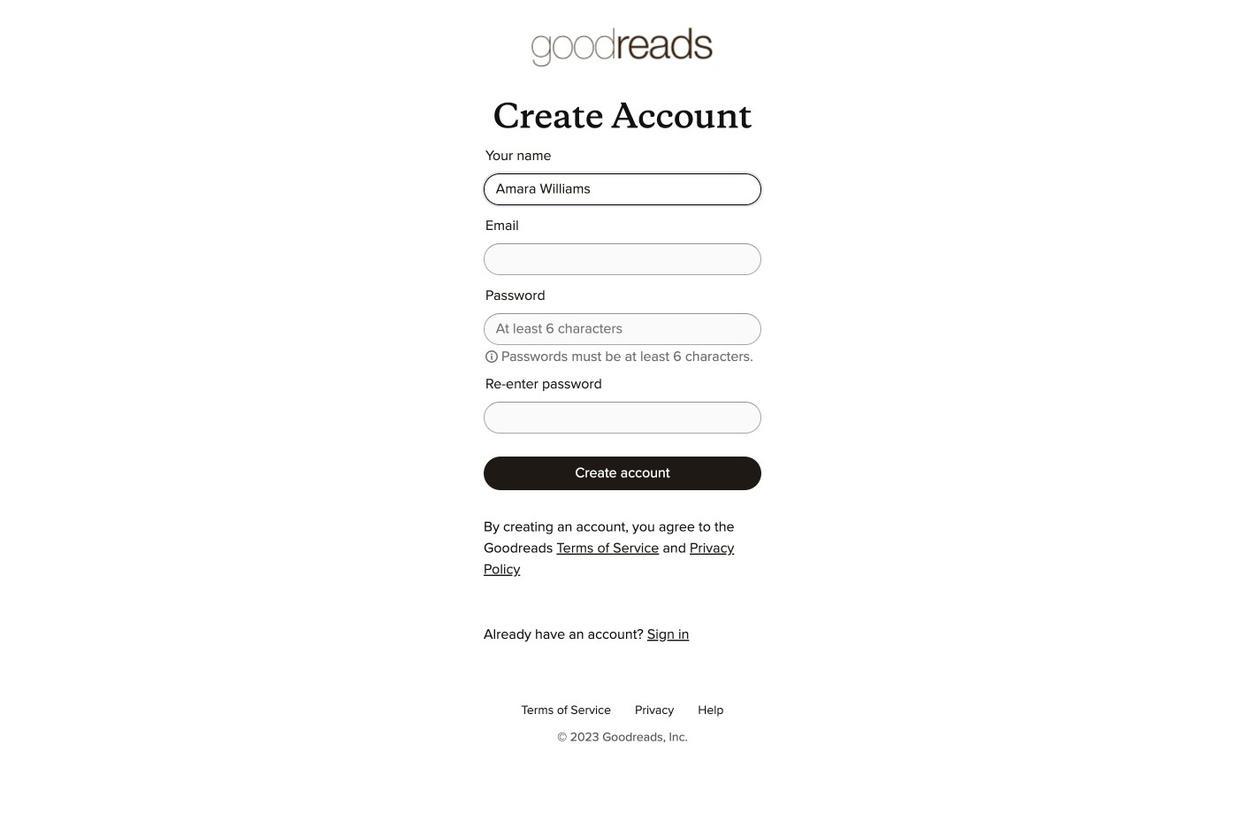 Task type: locate. For each thing, give the bounding box(es) containing it.
None password field
[[484, 402, 762, 434]]

First and last name text field
[[484, 174, 762, 205]]

None submit
[[484, 457, 762, 490]]

goodreads image
[[532, 27, 714, 69]]

None email field
[[484, 244, 762, 275]]



Task type: describe. For each thing, give the bounding box(es) containing it.
alert image
[[486, 351, 498, 363]]

At least 6 characters password field
[[484, 313, 762, 345]]



Task type: vqa. For each thing, say whether or not it's contained in the screenshot.
password field
yes



